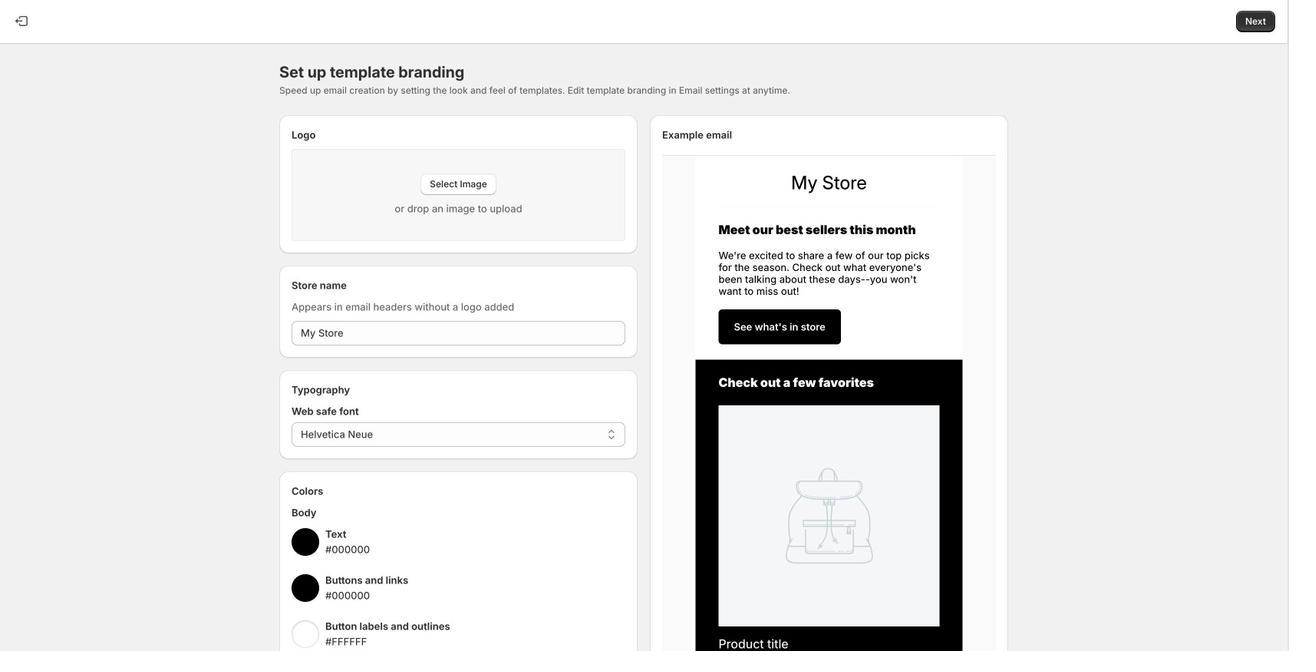 Task type: locate. For each thing, give the bounding box(es) containing it.
fullscreen dialog
[[0, 0, 1289, 651]]



Task type: vqa. For each thing, say whether or not it's contained in the screenshot.
Fullscreen Dialog
yes



